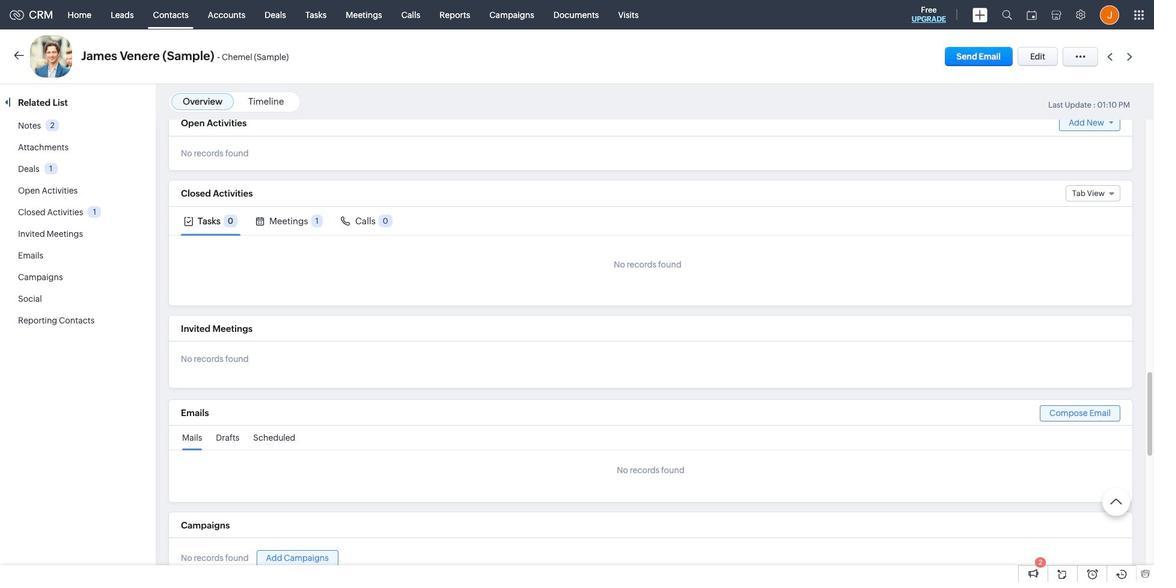 Task type: locate. For each thing, give the bounding box(es) containing it.
3 tab from the left
[[338, 207, 396, 235]]

profile image
[[1101, 5, 1120, 24]]

next record image
[[1128, 53, 1136, 60]]

search image
[[1003, 10, 1013, 20]]

0 horizontal spatial tab
[[181, 207, 241, 235]]

None field
[[1066, 185, 1121, 202]]

2 horizontal spatial tab
[[338, 207, 396, 235]]

tab list
[[169, 207, 1133, 236]]

create menu image
[[973, 8, 988, 22]]

1 horizontal spatial tab
[[253, 207, 326, 235]]

tab
[[181, 207, 241, 235], [253, 207, 326, 235], [338, 207, 396, 235]]



Task type: vqa. For each thing, say whether or not it's contained in the screenshot.
Leads link
no



Task type: describe. For each thing, give the bounding box(es) containing it.
create menu element
[[966, 0, 995, 29]]

search element
[[995, 0, 1020, 29]]

calendar image
[[1027, 10, 1038, 20]]

logo image
[[10, 10, 24, 20]]

1 tab from the left
[[181, 207, 241, 235]]

2 tab from the left
[[253, 207, 326, 235]]

previous record image
[[1108, 53, 1113, 60]]

profile element
[[1094, 0, 1127, 29]]



